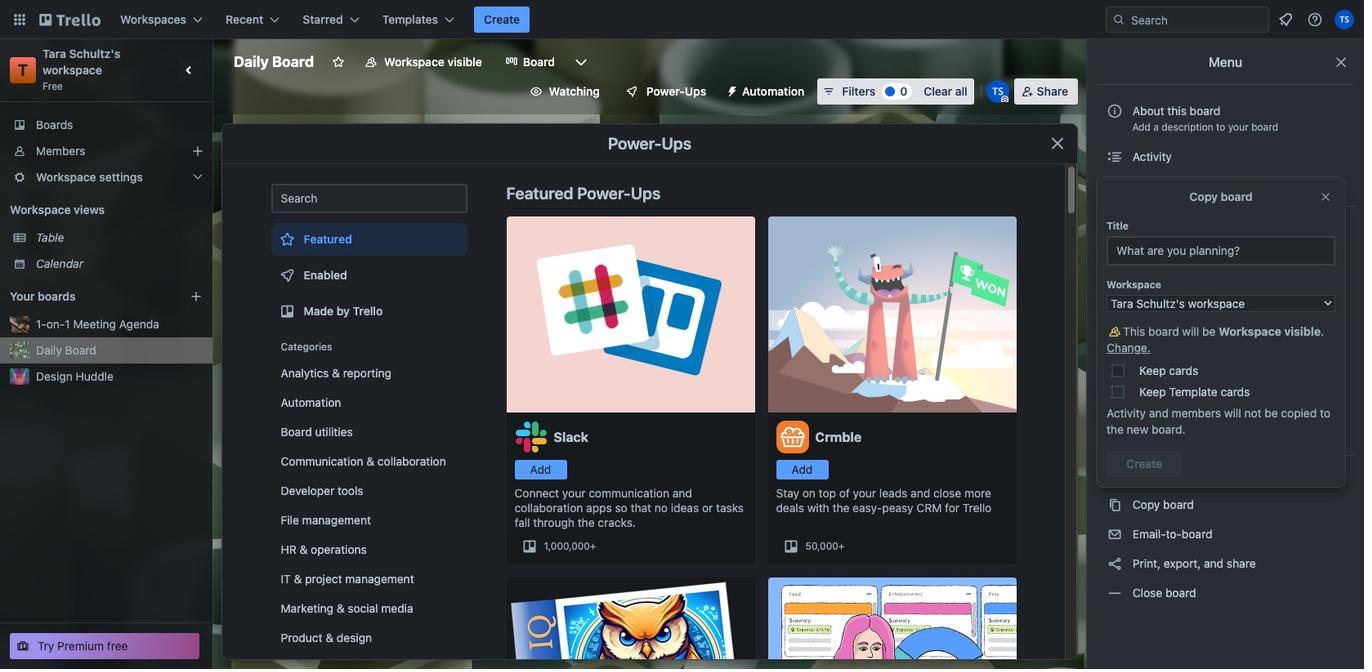 Task type: locate. For each thing, give the bounding box(es) containing it.
0 horizontal spatial copy
[[1133, 498, 1161, 512]]

and up crm
[[911, 487, 931, 500]]

title
[[1107, 220, 1129, 232]]

1 horizontal spatial featured
[[507, 184, 574, 203]]

workspaces button
[[110, 7, 213, 33]]

& for analytics
[[332, 366, 340, 380]]

0 vertical spatial featured
[[507, 184, 574, 203]]

power-ups link
[[1097, 331, 1355, 357]]

workspace down members
[[36, 170, 96, 184]]

3 sm image from the top
[[1107, 336, 1123, 352]]

sm image inside email-to-board link
[[1107, 527, 1123, 543]]

board up the "design huddle"
[[65, 343, 96, 357]]

+ down of
[[839, 540, 845, 553]]

workspace
[[384, 55, 445, 69], [36, 170, 96, 184], [10, 203, 71, 217], [1107, 279, 1162, 291], [1219, 325, 1282, 339]]

collaboration down board utilities link at left bottom
[[378, 455, 446, 469]]

0 horizontal spatial +
[[590, 540, 596, 553]]

1 vertical spatial cards
[[1221, 385, 1250, 399]]

activity
[[1130, 150, 1172, 164], [1107, 406, 1146, 420]]

no
[[655, 501, 668, 515]]

1 horizontal spatial automation
[[743, 84, 805, 98]]

be inside this board will be workspace visible . change.
[[1203, 325, 1216, 339]]

0 horizontal spatial the
[[578, 516, 595, 530]]

copy board inside copy board link
[[1130, 498, 1194, 512]]

board.
[[1152, 423, 1186, 437]]

cards up template
[[1170, 364, 1199, 378]]

power-ups down power-ups button on the top of the page
[[608, 134, 692, 153]]

1 vertical spatial daily
[[36, 343, 62, 357]]

the down apps
[[578, 516, 595, 530]]

recent
[[226, 12, 264, 26]]

to up activity link
[[1217, 121, 1226, 133]]

agenda
[[119, 317, 159, 331]]

the down of
[[833, 501, 850, 515]]

sm image inside close board link
[[1107, 585, 1123, 602]]

management
[[302, 513, 371, 527], [345, 572, 414, 586]]

sm image inside the power-ups link
[[1107, 336, 1123, 352]]

0 notifications image
[[1276, 10, 1296, 29]]

close
[[934, 487, 962, 500]]

communication
[[281, 455, 363, 469]]

sm image
[[1107, 178, 1123, 195], [1107, 307, 1123, 323], [1107, 336, 1123, 352], [1107, 424, 1123, 441], [1107, 468, 1123, 484], [1107, 556, 1123, 572]]

daily board down recent popup button
[[234, 53, 314, 70]]

0 vertical spatial trello
[[353, 304, 383, 318]]

2 add button from the left
[[776, 460, 829, 480]]

add button
[[515, 460, 567, 480], [776, 460, 829, 480]]

stay
[[776, 487, 800, 500]]

add up connect at left bottom
[[530, 463, 551, 477]]

0 horizontal spatial will
[[1183, 325, 1200, 339]]

collaboration
[[378, 455, 446, 469], [515, 501, 583, 515]]

trello
[[353, 304, 383, 318], [963, 501, 992, 515]]

2 vertical spatial automation
[[281, 396, 341, 410]]

sm image for this board will be
[[1107, 324, 1123, 340]]

primary element
[[0, 0, 1365, 39]]

1 horizontal spatial will
[[1225, 406, 1242, 420]]

items
[[1183, 179, 1211, 193]]

workspace for workspace settings
[[36, 170, 96, 184]]

1 horizontal spatial automation link
[[1097, 302, 1355, 328]]

share
[[1037, 84, 1069, 98]]

back to home image
[[39, 7, 101, 33]]

will left not
[[1225, 406, 1242, 420]]

add up on
[[792, 463, 813, 477]]

1
[[65, 317, 70, 331]]

search image
[[1113, 13, 1126, 26]]

5 sm image from the top
[[1107, 468, 1123, 484]]

make
[[1133, 426, 1161, 440]]

+ for crmble
[[839, 540, 845, 553]]

0 horizontal spatial your
[[562, 487, 586, 500]]

1 vertical spatial to
[[1321, 406, 1331, 420]]

workspace views
[[10, 203, 105, 217]]

& left social
[[337, 602, 345, 616]]

featured power-ups
[[507, 184, 661, 203]]

None submit
[[1107, 451, 1182, 478]]

crm
[[917, 501, 942, 515]]

& right hr
[[300, 543, 308, 557]]

sm image
[[720, 78, 743, 101], [1107, 149, 1123, 165], [1107, 218, 1123, 235], [1107, 324, 1123, 340], [1107, 365, 1123, 382], [1107, 395, 1123, 411], [1170, 468, 1186, 484], [1107, 497, 1123, 513], [1107, 527, 1123, 543], [1107, 585, 1123, 602]]

your inside stay on top of your leads and close more deals with the easy-peasy crm for trello
[[853, 487, 877, 500]]

your up activity link
[[1229, 121, 1249, 133]]

0 vertical spatial cards
[[1170, 364, 1199, 378]]

fields
[[1176, 278, 1208, 292]]

filters
[[842, 84, 876, 98]]

& for it
[[294, 572, 302, 586]]

1 horizontal spatial +
[[839, 540, 845, 553]]

1 horizontal spatial collaboration
[[515, 501, 583, 515]]

easy-
[[853, 501, 883, 515]]

0 vertical spatial daily board
[[234, 53, 314, 70]]

board up print, export, and share
[[1182, 527, 1213, 541]]

create
[[484, 12, 520, 26]]

board left star or unstar board image
[[272, 53, 314, 70]]

sm image inside print, export, and share link
[[1107, 556, 1123, 572]]

cards up not
[[1221, 385, 1250, 399]]

Board name text field
[[226, 49, 322, 75]]

keep down labels
[[1140, 385, 1166, 399]]

1 vertical spatial featured
[[304, 232, 352, 246]]

workspace inside this board will be workspace visible . change.
[[1219, 325, 1282, 339]]

management up operations on the left bottom
[[302, 513, 371, 527]]

1 horizontal spatial trello
[[963, 501, 992, 515]]

and up ideas
[[673, 487, 692, 500]]

0 horizontal spatial to
[[1217, 121, 1226, 133]]

add button up on
[[776, 460, 829, 480]]

board up activity link
[[1252, 121, 1279, 133]]

1,000,000 +
[[544, 540, 596, 553]]

0 vertical spatial copy
[[1190, 190, 1218, 204]]

2 sm image from the top
[[1107, 307, 1123, 323]]

2 keep from the top
[[1140, 385, 1166, 399]]

workspace up table in the left top of the page
[[10, 203, 71, 217]]

activity up new
[[1107, 406, 1146, 420]]

board right this
[[1149, 325, 1180, 339]]

copy up the 'email-' on the right bottom of page
[[1133, 498, 1161, 512]]

0
[[900, 84, 908, 98]]

0 vertical spatial will
[[1183, 325, 1200, 339]]

0 vertical spatial power-ups
[[647, 84, 707, 98]]

1 vertical spatial daily board
[[36, 343, 96, 357]]

1 vertical spatial management
[[345, 572, 414, 586]]

board left utilities
[[281, 425, 312, 439]]

will down fields
[[1183, 325, 1200, 339]]

& right it
[[294, 572, 302, 586]]

to inside about this board add a description to your board
[[1217, 121, 1226, 133]]

visible inside this board will be workspace visible . change.
[[1285, 325, 1321, 339]]

background
[[1177, 249, 1240, 262]]

1 vertical spatial visible
[[1285, 325, 1321, 339]]

copy board up email-to-board
[[1130, 498, 1194, 512]]

print, export, and share
[[1130, 557, 1256, 571]]

fall
[[515, 516, 530, 530]]

1 add button from the left
[[515, 460, 567, 480]]

& left 'design'
[[326, 631, 334, 645]]

sm image inside stickers link
[[1107, 395, 1123, 411]]

activity inside keep cards keep template cards activity and members will not be copied to the new board.
[[1107, 406, 1146, 420]]

keep cards keep template cards activity and members will not be copied to the new board.
[[1107, 364, 1331, 437]]

marketing
[[281, 602, 334, 616]]

board inside board name text box
[[272, 53, 314, 70]]

Search field
[[1126, 7, 1269, 32]]

1 vertical spatial activity
[[1107, 406, 1146, 420]]

on
[[803, 487, 816, 500]]

settings
[[1130, 219, 1177, 233]]

0 vertical spatial collaboration
[[378, 455, 446, 469]]

0 vertical spatial automation
[[743, 84, 805, 98]]

sm image for email-to-board
[[1107, 527, 1123, 543]]

power-ups down primary element
[[647, 84, 707, 98]]

keep
[[1140, 364, 1166, 378], [1140, 385, 1166, 399]]

the left new
[[1107, 423, 1124, 437]]

be inside keep cards keep template cards activity and members will not be copied to the new board.
[[1265, 406, 1279, 420]]

0 vertical spatial management
[[302, 513, 371, 527]]

& right analytics
[[332, 366, 340, 380]]

workspace down the templates popup button
[[384, 55, 445, 69]]

automation link up the power-ups link
[[1097, 302, 1355, 328]]

0 vertical spatial visible
[[448, 55, 482, 69]]

0 horizontal spatial automation
[[281, 396, 341, 410]]

share button
[[1014, 78, 1078, 105]]

automation link up board utilities link at left bottom
[[271, 390, 467, 416]]

daily board down 1
[[36, 343, 96, 357]]

1 horizontal spatial to
[[1321, 406, 1331, 420]]

1 vertical spatial will
[[1225, 406, 1242, 420]]

workspace up labels link
[[1219, 325, 1282, 339]]

trello down more
[[963, 501, 992, 515]]

1 vertical spatial the
[[833, 501, 850, 515]]

be right not
[[1265, 406, 1279, 420]]

& for product
[[326, 631, 334, 645]]

2 vertical spatial the
[[578, 516, 595, 530]]

+ down apps
[[590, 540, 596, 553]]

1 vertical spatial automation
[[1130, 307, 1194, 321]]

1 vertical spatial keep
[[1140, 385, 1166, 399]]

peasy
[[883, 501, 914, 515]]

your up through
[[562, 487, 586, 500]]

board up to- at the right bottom of the page
[[1164, 498, 1194, 512]]

1 horizontal spatial your
[[853, 487, 877, 500]]

Title text field
[[1107, 236, 1336, 266]]

0 horizontal spatial featured
[[304, 232, 352, 246]]

1 horizontal spatial daily board
[[234, 53, 314, 70]]

reporting
[[343, 366, 392, 380]]

+
[[590, 540, 596, 553], [839, 540, 845, 553]]

1 vertical spatial automation link
[[271, 390, 467, 416]]

keep up 'stickers'
[[1140, 364, 1166, 378]]

workspace for workspace visible
[[384, 55, 445, 69]]

1 vertical spatial be
[[1265, 406, 1279, 420]]

file management
[[281, 513, 371, 527]]

1 horizontal spatial daily
[[234, 53, 269, 70]]

communication
[[589, 487, 670, 500]]

of
[[840, 487, 850, 500]]

0 vertical spatial to
[[1217, 121, 1226, 133]]

Search text field
[[271, 184, 467, 213]]

0 vertical spatial be
[[1203, 325, 1216, 339]]

board
[[272, 53, 314, 70], [523, 55, 555, 69], [65, 343, 96, 357], [281, 425, 312, 439]]

sm image inside archived items link
[[1107, 178, 1123, 195]]

.
[[1321, 325, 1325, 339]]

0 horizontal spatial collaboration
[[378, 455, 446, 469]]

sm image for copy board
[[1107, 497, 1123, 513]]

workspace inside button
[[384, 55, 445, 69]]

1 horizontal spatial visible
[[1285, 325, 1321, 339]]

0 horizontal spatial trello
[[353, 304, 383, 318]]

this member is an admin of this board. image
[[1001, 96, 1009, 103]]

0 horizontal spatial visible
[[448, 55, 482, 69]]

& for marketing
[[337, 602, 345, 616]]

it & project management link
[[271, 567, 467, 593]]

add left a at the top of the page
[[1133, 121, 1151, 133]]

0 horizontal spatial be
[[1203, 325, 1216, 339]]

0 vertical spatial the
[[1107, 423, 1124, 437]]

add button up connect at left bottom
[[515, 460, 567, 480]]

0 horizontal spatial cards
[[1170, 364, 1199, 378]]

activity link
[[1097, 144, 1355, 170]]

stay on top of your leads and close more deals with the easy-peasy crm for trello
[[776, 487, 992, 515]]

2 horizontal spatial your
[[1229, 121, 1249, 133]]

1 horizontal spatial copy
[[1190, 190, 1218, 204]]

0 vertical spatial keep
[[1140, 364, 1166, 378]]

workspace inside "dropdown button"
[[36, 170, 96, 184]]

file
[[281, 513, 299, 527]]

power-ups inside button
[[647, 84, 707, 98]]

copy board
[[1190, 190, 1253, 204], [1130, 498, 1194, 512]]

1 vertical spatial trello
[[963, 501, 992, 515]]

6 sm image from the top
[[1107, 556, 1123, 572]]

design
[[337, 631, 372, 645]]

featured for featured
[[304, 232, 352, 246]]

try premium free
[[38, 639, 128, 653]]

1 horizontal spatial add
[[792, 463, 813, 477]]

copy board up settings link
[[1190, 190, 1253, 204]]

board up description
[[1190, 104, 1221, 118]]

enabled
[[304, 268, 347, 282]]

and up board.
[[1149, 406, 1169, 420]]

0 horizontal spatial add
[[530, 463, 551, 477]]

management down hr & operations link
[[345, 572, 414, 586]]

2 + from the left
[[839, 540, 845, 553]]

be up labels link
[[1203, 325, 1216, 339]]

2 horizontal spatial automation
[[1130, 307, 1194, 321]]

1 horizontal spatial the
[[833, 501, 850, 515]]

1 horizontal spatial add button
[[776, 460, 829, 480]]

add for crmble
[[792, 463, 813, 477]]

board up settings link
[[1221, 190, 1253, 204]]

0 horizontal spatial add button
[[515, 460, 567, 480]]

product & design link
[[271, 626, 467, 652]]

collaboration inside the connect your communication and collaboration apps so that no ideas or tasks fall through the cracks.
[[515, 501, 583, 515]]

copy up settings link
[[1190, 190, 1218, 204]]

daily down recent popup button
[[234, 53, 269, 70]]

1 vertical spatial collaboration
[[515, 501, 583, 515]]

1 sm image from the top
[[1107, 178, 1123, 195]]

hr
[[281, 543, 297, 557]]

2 horizontal spatial add
[[1133, 121, 1151, 133]]

add button for slack
[[515, 460, 567, 480]]

schultz's
[[69, 47, 120, 61]]

1-on-1 meeting agenda link
[[36, 316, 203, 333]]

sm image inside settings link
[[1107, 218, 1123, 235]]

sm image inside activity link
[[1107, 149, 1123, 165]]

workspace down change
[[1107, 279, 1162, 291]]

4 sm image from the top
[[1107, 424, 1123, 441]]

sm image for labels
[[1107, 365, 1123, 382]]

create button
[[474, 7, 530, 33]]

and left "share"
[[1204, 557, 1224, 571]]

this board will be workspace visible . change.
[[1107, 325, 1325, 355]]

sm image for stickers
[[1107, 395, 1123, 411]]

board up watching button
[[523, 55, 555, 69]]

sm image inside labels link
[[1107, 365, 1123, 382]]

power-ups up labels
[[1130, 337, 1195, 351]]

1 horizontal spatial be
[[1265, 406, 1279, 420]]

sm image inside copy board link
[[1107, 497, 1123, 513]]

1 vertical spatial copy board
[[1130, 498, 1194, 512]]

trello inside 'made by trello' link
[[353, 304, 383, 318]]

all
[[956, 84, 968, 98]]

visible
[[448, 55, 482, 69], [1285, 325, 1321, 339]]

the inside the connect your communication and collaboration apps so that no ideas or tasks fall through the cracks.
[[578, 516, 595, 530]]

connect your communication and collaboration apps so that no ideas or tasks fall through the cracks.
[[515, 487, 744, 530]]

0 vertical spatial daily
[[234, 53, 269, 70]]

trello right "by"
[[353, 304, 383, 318]]

activity up 'archived'
[[1130, 150, 1172, 164]]

product
[[281, 631, 323, 645]]

automation button
[[720, 78, 815, 105]]

sm image inside watch link
[[1107, 468, 1123, 484]]

with
[[808, 501, 830, 515]]

2 horizontal spatial the
[[1107, 423, 1124, 437]]

sm image for power-ups
[[1107, 336, 1123, 352]]

sm image inside automation button
[[720, 78, 743, 101]]

workspace for workspace views
[[10, 203, 71, 217]]

collaboration up through
[[515, 501, 583, 515]]

to right "copied"
[[1321, 406, 1331, 420]]

daily up design
[[36, 343, 62, 357]]

deals
[[776, 501, 805, 515]]

your up easy-
[[853, 487, 877, 500]]

workspace settings button
[[0, 164, 213, 191]]

& down board utilities link at left bottom
[[367, 455, 375, 469]]

top
[[819, 487, 836, 500]]

1 + from the left
[[590, 540, 596, 553]]



Task type: vqa. For each thing, say whether or not it's contained in the screenshot.
all at the top right
yes



Task type: describe. For each thing, give the bounding box(es) containing it.
this
[[1168, 104, 1187, 118]]

made by trello link
[[271, 295, 467, 328]]

starred
[[303, 12, 343, 26]]

power- inside button
[[647, 84, 685, 98]]

add board image
[[190, 290, 203, 303]]

archived items link
[[1097, 173, 1355, 200]]

your inside about this board add a description to your board
[[1229, 121, 1249, 133]]

stickers
[[1130, 396, 1176, 410]]

board inside this board will be workspace visible . change.
[[1149, 325, 1180, 339]]

0 vertical spatial copy board
[[1190, 190, 1253, 204]]

change
[[1133, 249, 1174, 262]]

calendar
[[36, 257, 83, 271]]

sm image for watch
[[1107, 468, 1123, 484]]

design
[[36, 370, 73, 383]]

board inside board link
[[523, 55, 555, 69]]

communication & collaboration link
[[271, 449, 467, 475]]

developer tools link
[[271, 478, 467, 504]]

ideas
[[671, 501, 699, 515]]

analytics & reporting link
[[271, 361, 467, 387]]

sm image for print, export, and share
[[1107, 556, 1123, 572]]

marketing & social media link
[[271, 596, 467, 622]]

archived items
[[1130, 179, 1211, 193]]

members
[[1172, 406, 1222, 420]]

sm image for activity
[[1107, 149, 1123, 165]]

slack
[[554, 430, 589, 445]]

marketing & social media
[[281, 602, 413, 616]]

management inside file management link
[[302, 513, 371, 527]]

1-
[[36, 317, 46, 331]]

featured for featured power-ups
[[507, 184, 574, 203]]

by
[[337, 304, 350, 318]]

enabled link
[[271, 259, 467, 292]]

members
[[36, 144, 85, 158]]

design huddle link
[[36, 369, 203, 385]]

change background
[[1130, 249, 1240, 262]]

1,000,000
[[544, 540, 590, 553]]

close board link
[[1097, 581, 1355, 607]]

0 vertical spatial activity
[[1130, 150, 1172, 164]]

through
[[533, 516, 575, 530]]

so
[[615, 501, 628, 515]]

trello inside stay on top of your leads and close more deals with the easy-peasy crm for trello
[[963, 501, 992, 515]]

design huddle
[[36, 370, 114, 383]]

0 horizontal spatial automation link
[[271, 390, 467, 416]]

0 horizontal spatial daily board
[[36, 343, 96, 357]]

change.
[[1107, 341, 1151, 355]]

and inside the connect your communication and collaboration apps so that no ideas or tasks fall through the cracks.
[[673, 487, 692, 500]]

apps
[[586, 501, 612, 515]]

archived
[[1133, 179, 1180, 193]]

tara
[[43, 47, 66, 61]]

product & design
[[281, 631, 372, 645]]

premium
[[57, 639, 104, 653]]

tara schultz (taraschultz7) image
[[1335, 10, 1355, 29]]

watch link
[[1097, 463, 1355, 489]]

labels link
[[1097, 361, 1355, 387]]

board utilities link
[[271, 419, 467, 446]]

settings link
[[1097, 213, 1355, 240]]

labels
[[1130, 366, 1168, 380]]

about this board add a description to your board
[[1133, 104, 1279, 133]]

the inside keep cards keep template cards activity and members will not be copied to the new board.
[[1107, 423, 1124, 437]]

t
[[18, 61, 28, 79]]

& for hr
[[300, 543, 308, 557]]

huddle
[[76, 370, 114, 383]]

board down export, at the bottom of the page
[[1166, 586, 1197, 600]]

clear
[[924, 84, 953, 98]]

your inside the connect your communication and collaboration apps so that no ideas or tasks fall through the cracks.
[[562, 487, 586, 500]]

settings
[[99, 170, 143, 184]]

will inside keep cards keep template cards activity and members will not be copied to the new board.
[[1225, 406, 1242, 420]]

sm image for archived items
[[1107, 178, 1123, 195]]

0 horizontal spatial daily
[[36, 343, 62, 357]]

views
[[74, 203, 105, 217]]

sm image for automation
[[1107, 307, 1123, 323]]

it & project management
[[281, 572, 414, 586]]

daily board inside board name text box
[[234, 53, 314, 70]]

workspace
[[43, 63, 102, 77]]

board inside daily board link
[[65, 343, 96, 357]]

connect
[[515, 487, 559, 500]]

will inside this board will be workspace visible . change.
[[1183, 325, 1200, 339]]

communication & collaboration
[[281, 455, 446, 469]]

boards
[[38, 289, 76, 303]]

on-
[[46, 317, 65, 331]]

board link
[[495, 49, 565, 75]]

tara schultz's workspace link
[[43, 47, 123, 77]]

workspace navigation collapse icon image
[[178, 59, 201, 82]]

analytics & reporting
[[281, 366, 392, 380]]

copy board link
[[1097, 492, 1355, 518]]

add inside about this board add a description to your board
[[1133, 121, 1151, 133]]

workspace settings
[[36, 170, 143, 184]]

daily inside board name text box
[[234, 53, 269, 70]]

members link
[[0, 138, 213, 164]]

1 vertical spatial copy
[[1133, 498, 1161, 512]]

leads
[[880, 487, 908, 500]]

board inside board utilities link
[[281, 425, 312, 439]]

developer tools
[[281, 484, 364, 498]]

the inside stay on top of your leads and close more deals with the easy-peasy crm for trello
[[833, 501, 850, 515]]

your boards with 3 items element
[[10, 287, 165, 307]]

+ for slack
[[590, 540, 596, 553]]

automation inside button
[[743, 84, 805, 98]]

email-to-board link
[[1097, 522, 1355, 548]]

a
[[1154, 121, 1159, 133]]

categories
[[281, 341, 332, 353]]

& for communication
[[367, 455, 375, 469]]

sm image inside watch link
[[1170, 468, 1186, 484]]

management inside it & project management link
[[345, 572, 414, 586]]

calendar link
[[36, 256, 203, 272]]

add button for crmble
[[776, 460, 829, 480]]

custom
[[1132, 278, 1173, 292]]

2 vertical spatial power-ups
[[1130, 337, 1195, 351]]

visible inside button
[[448, 55, 482, 69]]

stickers link
[[1097, 390, 1355, 416]]

ups inside the power-ups link
[[1170, 337, 1192, 351]]

hr & operations
[[281, 543, 367, 557]]

open information menu image
[[1307, 11, 1324, 28]]

1 keep from the top
[[1140, 364, 1166, 378]]

tasks
[[716, 501, 744, 515]]

watch
[[1130, 469, 1170, 482]]

sm image for close board
[[1107, 585, 1123, 602]]

templates
[[382, 12, 438, 26]]

add for slack
[[530, 463, 551, 477]]

and inside stay on top of your leads and close more deals with the easy-peasy crm for trello
[[911, 487, 931, 500]]

operations
[[311, 543, 367, 557]]

meeting
[[73, 317, 116, 331]]

more
[[965, 487, 992, 500]]

customize views image
[[573, 54, 589, 70]]

to inside keep cards keep template cards activity and members will not be copied to the new board.
[[1321, 406, 1331, 420]]

ups inside power-ups button
[[685, 84, 707, 98]]

developer
[[281, 484, 335, 498]]

power-ups button
[[614, 78, 716, 105]]

it
[[281, 572, 291, 586]]

table link
[[36, 230, 203, 246]]

for
[[945, 501, 960, 515]]

and inside keep cards keep template cards activity and members will not be copied to the new board.
[[1149, 406, 1169, 420]]

close board
[[1130, 586, 1197, 600]]

star or unstar board image
[[332, 56, 345, 69]]

sm image for make template
[[1107, 424, 1123, 441]]

boards
[[36, 118, 73, 132]]

email-to-board
[[1130, 527, 1213, 541]]

sm image for settings
[[1107, 218, 1123, 235]]

1 vertical spatial power-ups
[[608, 134, 692, 153]]

your boards
[[10, 289, 76, 303]]

try premium free button
[[10, 634, 200, 660]]

tara schultz (taraschultz7) image
[[987, 80, 1010, 103]]

0 vertical spatial automation link
[[1097, 302, 1355, 328]]

1 horizontal spatial cards
[[1221, 385, 1250, 399]]

free
[[43, 80, 63, 92]]



